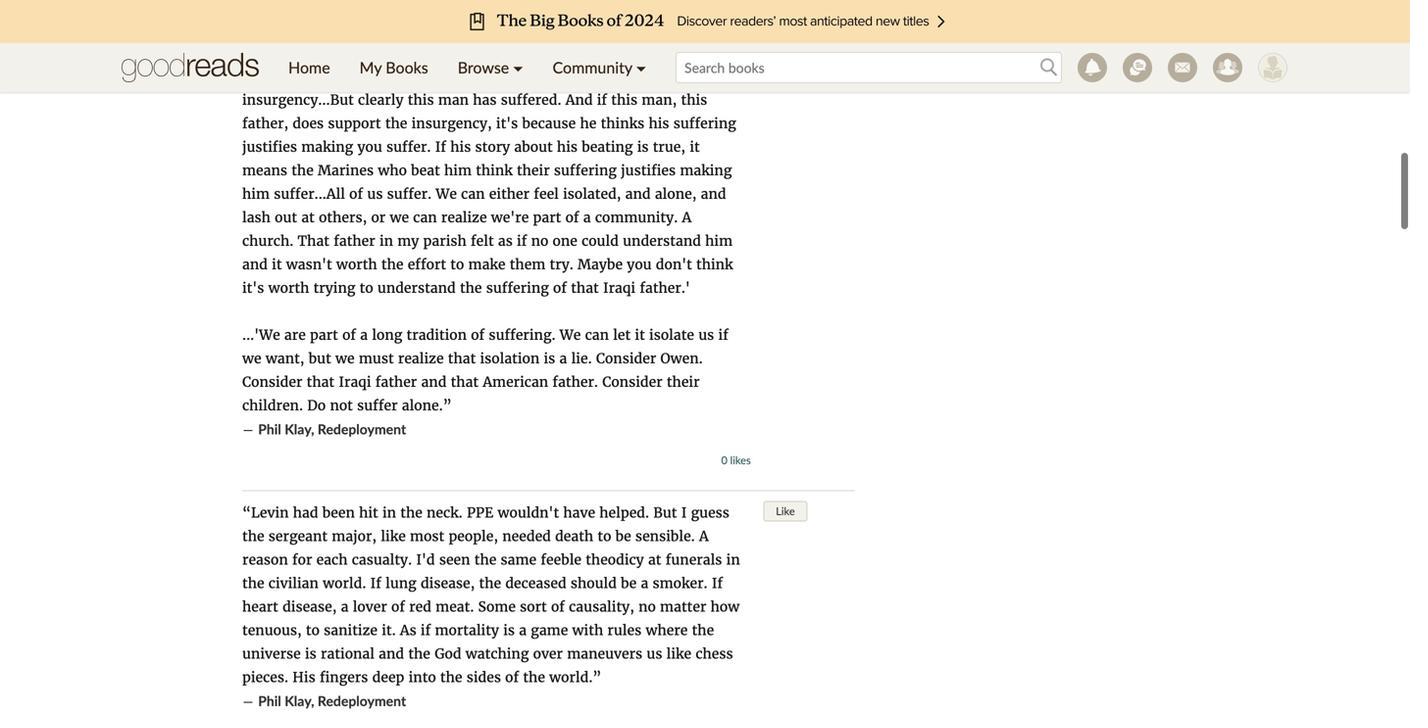 Task type: locate. For each thing, give the bounding box(es) containing it.
at right "out"
[[301, 209, 315, 227]]

home link
[[274, 43, 345, 92]]

0 vertical spatial us
[[367, 185, 383, 203]]

if down insurgency,
[[435, 138, 446, 156]]

0 horizontal spatial think
[[476, 162, 513, 179]]

1 horizontal spatial ▾
[[636, 58, 646, 77]]

0 horizontal spatial wouldn't
[[308, 68, 370, 85]]

0 vertical spatial part
[[533, 209, 561, 227]]

beating
[[582, 138, 633, 156]]

redeployment down the 'suffer' at bottom
[[318, 421, 406, 438]]

▾ inside dropdown button
[[636, 58, 646, 77]]

1 vertical spatial understand
[[377, 280, 456, 297]]

1 horizontal spatial us
[[647, 646, 662, 663]]

1 redeployment from the top
[[318, 421, 406, 438]]

father inside ...'now, i wouldn't be surprised if this man supported the insurgency...but clearly this man has suffered. and if this man, this father, does support the insurgency, it's because he thinks his suffering justifies making you suffer. if his story about his beating is true, it means the marines who beat him think their suffering justifies making him suffer...all of us suffer. we can either feel isolated, and alone, and lash out at others, or we can realize we're part of a community. a church. that father in my parish felt as if no one could understand him and it wasn't worth the effort to make them try. maybe you don't think it's worth trying to understand the suffering of that iraqi father.'
[[334, 232, 375, 250]]

0 vertical spatial wouldn't
[[308, 68, 370, 85]]

1 vertical spatial at
[[648, 552, 661, 569]]

no inside ...'now, i wouldn't be surprised if this man supported the insurgency...but clearly this man has suffered. and if this man, this father, does support the insurgency, it's because he thinks his suffering justifies making you suffer. if his story about his beating is true, it means the marines who beat him think their suffering justifies making him suffer...all of us suffer. we can either feel isolated, and alone, and lash out at others, or we can realize we're part of a community. a church. that father in my parish felt as if no one could understand him and it wasn't worth the effort to make them try. maybe you don't think it's worth trying to understand the suffering of that iraqi father.'
[[531, 232, 549, 250]]

0 vertical spatial him
[[444, 162, 472, 179]]

hit
[[359, 505, 378, 522]]

have
[[563, 505, 595, 522]]

suffer. down beat
[[387, 185, 432, 203]]

notifications image
[[1078, 53, 1107, 82]]

community ▾ button
[[538, 43, 661, 92]]

we up lie.
[[560, 327, 581, 344]]

menu containing home
[[274, 43, 661, 92]]

my books
[[360, 58, 428, 77]]

the
[[615, 68, 638, 85], [385, 115, 407, 132], [292, 162, 314, 179], [381, 256, 404, 274], [460, 280, 482, 297], [400, 505, 423, 522], [242, 528, 264, 546], [474, 552, 497, 569], [242, 575, 264, 593], [479, 575, 501, 593], [692, 622, 714, 640], [408, 646, 430, 663], [440, 669, 462, 687], [523, 669, 545, 687]]

2 klay, from the top
[[285, 693, 314, 710]]

us up or
[[367, 185, 383, 203]]

▾ for browse ▾
[[513, 58, 523, 77]]

is left true,
[[637, 138, 649, 156]]

be
[[374, 68, 390, 85], [616, 528, 631, 546], [621, 575, 637, 593]]

wouldn't up needed
[[498, 505, 559, 522]]

the up most
[[400, 505, 423, 522]]

think down story
[[476, 162, 513, 179]]

can up my
[[413, 209, 437, 227]]

the down god at left
[[440, 669, 462, 687]]

1 horizontal spatial disease,
[[421, 575, 475, 593]]

think right don't on the top left of the page
[[696, 256, 733, 274]]

and inside ""levin had been hit in the neck. ppe wouldn't have helped. but i guess the sergeant major, like most people, needed death to be sensible. a reason for each casualty. i'd seen the same feeble theodicy at funerals in the civilian world. if lung disease, the deceased should be a smoker. if heart disease, a lover of red meat. some sort of causality, no matter how tenuous, to sanitize it. as if mortality is a game with rules where the universe is rational and the god watching over maneuvers us like chess pieces. his fingers deep into the sides of the world." ― phil klay, redeployment"
[[379, 646, 404, 663]]

0 horizontal spatial no
[[531, 232, 549, 250]]

― inside ...'we are part of a long tradition of suffering. we can let it isolate us if we want, but we must realize that isolation is a lie. consider owen. consider that iraqi father and that american father. consider their children. do not suffer alone." ― phil klay, redeployment
[[242, 421, 254, 439]]

realize inside ...'now, i wouldn't be surprised if this man supported the insurgency...but clearly this man has suffered. and if this man, this father, does support the insurgency, it's because he thinks his suffering justifies making you suffer. if his story about his beating is true, it means the marines who beat him think their suffering justifies making him suffer...all of us suffer. we can either feel isolated, and alone, and lash out at others, or we can realize we're part of a community. a church. that father in my parish felt as if no one could understand him and it wasn't worth the effort to make them try. maybe you don't think it's worth trying to understand the suffering of that iraqi father.'
[[441, 209, 487, 227]]

0
[[721, 454, 728, 467]]

iraqi up not
[[339, 374, 371, 391]]

is left lie.
[[544, 350, 555, 368]]

most
[[410, 528, 444, 546]]

community.
[[595, 209, 678, 227]]

man up insurgency,
[[438, 91, 469, 109]]

0 horizontal spatial at
[[301, 209, 315, 227]]

in right hit
[[382, 505, 396, 522]]

1 ▾ from the left
[[513, 58, 523, 77]]

but
[[653, 505, 677, 522]]

wouldn't up "insurgency...but"
[[308, 68, 370, 85]]

their down about
[[517, 162, 550, 179]]

i'd
[[416, 552, 435, 569]]

1 horizontal spatial part
[[533, 209, 561, 227]]

1 vertical spatial i
[[681, 505, 687, 522]]

redeployment link down the 'suffer' at bottom
[[318, 421, 406, 438]]

1 vertical spatial we
[[560, 327, 581, 344]]

death
[[555, 528, 594, 546]]

no
[[531, 232, 549, 250], [639, 599, 656, 616]]

us inside ...'we are part of a long tradition of suffering. we can let it isolate us if we want, but we must realize that isolation is a lie. consider owen. consider that iraqi father and that american father. consider their children. do not suffer alone." ― phil klay, redeployment
[[699, 327, 714, 344]]

does
[[293, 115, 324, 132]]

disease, down civilian
[[283, 599, 337, 616]]

2 vertical spatial him
[[705, 232, 733, 250]]

into
[[409, 669, 436, 687]]

0 horizontal spatial you
[[357, 138, 382, 156]]

justifies down true,
[[621, 162, 676, 179]]

2 vertical spatial can
[[585, 327, 609, 344]]

to left sanitize
[[306, 622, 320, 640]]

0 horizontal spatial i
[[299, 68, 304, 85]]

klay, down the his
[[285, 693, 314, 710]]

a inside ...'now, i wouldn't be surprised if this man supported the insurgency...but clearly this man has suffered. and if this man, this father, does support the insurgency, it's because he thinks his suffering justifies making you suffer. if his story about his beating is true, it means the marines who beat him think their suffering justifies making him suffer...all of us suffer. we can either feel isolated, and alone, and lash out at others, or we can realize we're part of a community. a church. that father in my parish felt as if no one could understand him and it wasn't worth the effort to make them try. maybe you don't think it's worth trying to understand the suffering of that iraqi father.'
[[682, 209, 692, 227]]

world.
[[323, 575, 366, 593]]

tenuous,
[[242, 622, 302, 640]]

of right sort
[[551, 599, 565, 616]]

like down 'where'
[[667, 646, 692, 663]]

at inside ""levin had been hit in the neck. ppe wouldn't have helped. but i guess the sergeant major, like most people, needed death to be sensible. a reason for each casualty. i'd seen the same feeble theodicy at funerals in the civilian world. if lung disease, the deceased should be a smoker. if heart disease, a lover of red meat. some sort of causality, no matter how tenuous, to sanitize it. as if mortality is a game with rules where the universe is rational and the god watching over maneuvers us like chess pieces. his fingers deep into the sides of the world." ― phil klay, redeployment"
[[648, 552, 661, 569]]

universe
[[242, 646, 301, 663]]

▾ right browse
[[513, 58, 523, 77]]

0 horizontal spatial part
[[310, 327, 338, 344]]

we inside ...'now, i wouldn't be surprised if this man supported the insurgency...but clearly this man has suffered. and if this man, this father, does support the insurgency, it's because he thinks his suffering justifies making you suffer. if his story about his beating is true, it means the marines who beat him think their suffering justifies making him suffer...all of us suffer. we can either feel isolated, and alone, and lash out at others, or we can realize we're part of a community. a church. that father in my parish felt as if no one could understand him and it wasn't worth the effort to make them try. maybe you don't think it's worth trying to understand the suffering of that iraqi father.'
[[436, 185, 457, 203]]

if inside ...'now, i wouldn't be surprised if this man supported the insurgency...but clearly this man has suffered. and if this man, this father, does support the insurgency, it's because he thinks his suffering justifies making you suffer. if his story about his beating is true, it means the marines who beat him think their suffering justifies making him suffer...all of us suffer. we can either feel isolated, and alone, and lash out at others, or we can realize we're part of a community. a church. that father in my parish felt as if no one could understand him and it wasn't worth the effort to make them try. maybe you don't think it's worth trying to understand the suffering of that iraqi father.'
[[435, 138, 446, 156]]

0 vertical spatial be
[[374, 68, 390, 85]]

with
[[572, 622, 603, 640]]

understand
[[623, 232, 701, 250], [377, 280, 456, 297]]

are
[[284, 327, 306, 344]]

the up the some
[[479, 575, 501, 593]]

it
[[690, 138, 700, 156], [272, 256, 282, 274], [635, 327, 645, 344]]

can inside ...'we are part of a long tradition of suffering. we can let it isolate us if we want, but we must realize that isolation is a lie. consider owen. consider that iraqi father and that american father. consider their children. do not suffer alone." ― phil klay, redeployment
[[585, 327, 609, 344]]

2 horizontal spatial we
[[390, 209, 409, 227]]

no up 'where'
[[639, 599, 656, 616]]

in inside ...'now, i wouldn't be surprised if this man supported the insurgency...but clearly this man has suffered. and if this man, this father, does support the insurgency, it's because he thinks his suffering justifies making you suffer. if his story about his beating is true, it means the marines who beat him think their suffering justifies making him suffer...all of us suffer. we can either feel isolated, and alone, and lash out at others, or we can realize we're part of a community. a church. that father in my parish felt as if no one could understand him and it wasn't worth the effort to make them try. maybe you don't think it's worth trying to understand the suffering of that iraqi father.'
[[379, 232, 393, 250]]

i
[[299, 68, 304, 85], [681, 505, 687, 522]]

iraqi
[[603, 280, 636, 297], [339, 374, 371, 391]]

0 vertical spatial realize
[[441, 209, 487, 227]]

father down 'others,'
[[334, 232, 375, 250]]

be down theodicy
[[621, 575, 637, 593]]

0 vertical spatial in
[[379, 232, 393, 250]]

menu
[[274, 43, 661, 92]]

it down church.
[[272, 256, 282, 274]]

1 klay, from the top
[[285, 421, 314, 438]]

0 vertical spatial justifies
[[242, 138, 297, 156]]

0 vertical spatial iraqi
[[603, 280, 636, 297]]

2 redeployment link from the top
[[318, 693, 406, 710]]

us down 'where'
[[647, 646, 662, 663]]

guess
[[691, 505, 730, 522]]

suffering up isolated, at the top of page
[[554, 162, 617, 179]]

at down sensible.
[[648, 552, 661, 569]]

can left either
[[461, 185, 485, 203]]

causality,
[[569, 599, 634, 616]]

is up the his
[[305, 646, 317, 663]]

0 vertical spatial like
[[381, 528, 406, 546]]

0 horizontal spatial iraqi
[[339, 374, 371, 391]]

1 vertical spatial it's
[[242, 280, 264, 297]]

trying
[[313, 280, 355, 297]]

0 horizontal spatial can
[[413, 209, 437, 227]]

justifies
[[242, 138, 297, 156], [621, 162, 676, 179]]

2 ▾ from the left
[[636, 58, 646, 77]]

understand up don't on the top left of the page
[[623, 232, 701, 250]]

has
[[473, 91, 497, 109]]

if
[[435, 138, 446, 156], [370, 575, 381, 593], [712, 575, 723, 593]]

be down helped.
[[616, 528, 631, 546]]

that down maybe
[[571, 280, 599, 297]]

1 vertical spatial it
[[272, 256, 282, 274]]

part down feel
[[533, 209, 561, 227]]

0 vertical spatial understand
[[623, 232, 701, 250]]

redeployment inside ...'we are part of a long tradition of suffering. we can let it isolate us if we want, but we must realize that isolation is a lie. consider owen. consider that iraqi father and that american father. consider their children. do not suffer alone." ― phil klay, redeployment
[[318, 421, 406, 438]]

father,
[[242, 115, 289, 132]]

it right true,
[[690, 138, 700, 156]]

0 vertical spatial suffer.
[[386, 138, 431, 156]]

it's up ...'we
[[242, 280, 264, 297]]

2 vertical spatial it
[[635, 327, 645, 344]]

0 vertical spatial it's
[[496, 115, 518, 132]]

2 redeployment from the top
[[318, 693, 406, 710]]

suffering up true,
[[674, 115, 736, 132]]

isolation
[[480, 350, 540, 368]]

as
[[498, 232, 513, 250]]

you
[[357, 138, 382, 156], [627, 256, 652, 274]]

1 vertical spatial realize
[[398, 350, 444, 368]]

phil down pieces.
[[258, 693, 281, 710]]

in right "funerals"
[[726, 552, 740, 569]]

that inside ...'now, i wouldn't be surprised if this man supported the insurgency...but clearly this man has suffered. and if this man, this father, does support the insurgency, it's because he thinks his suffering justifies making you suffer. if his story about his beating is true, it means the marines who beat him think their suffering justifies making him suffer...all of us suffer. we can either feel isolated, and alone, and lash out at others, or we can realize we're part of a community. a church. that father in my parish felt as if no one could understand him and it wasn't worth the effort to make them try. maybe you don't think it's worth trying to understand the suffering of that iraqi father.'
[[571, 280, 599, 297]]

lie.
[[571, 350, 592, 368]]

a down isolated, at the top of page
[[583, 209, 591, 227]]

2 ― from the top
[[242, 693, 254, 711]]

over
[[533, 646, 563, 663]]

be up clearly
[[374, 68, 390, 85]]

of down 'marines'
[[349, 185, 363, 203]]

father.'
[[640, 280, 690, 297]]

1 vertical spatial you
[[627, 256, 652, 274]]

1 horizontal spatial i
[[681, 505, 687, 522]]

1 vertical spatial their
[[667, 374, 700, 391]]

i right but
[[681, 505, 687, 522]]

his
[[293, 669, 316, 687]]

consider
[[596, 350, 656, 368], [242, 374, 302, 391], [602, 374, 663, 391]]

1 ― from the top
[[242, 421, 254, 439]]

0 vertical spatial worth
[[336, 256, 377, 274]]

1 vertical spatial a
[[699, 528, 709, 546]]

0 vertical spatial phil
[[258, 421, 281, 438]]

― inside ""levin had been hit in the neck. ppe wouldn't have helped. but i guess the sergeant major, like most people, needed death to be sensible. a reason for each casualty. i'd seen the same feeble theodicy at funerals in the civilian world. if lung disease, the deceased should be a smoker. if heart disease, a lover of red meat. some sort of causality, no matter how tenuous, to sanitize it. as if mortality is a game with rules where the universe is rational and the god watching over maneuvers us like chess pieces. his fingers deep into the sides of the world." ― phil klay, redeployment"
[[242, 693, 254, 711]]

their inside ...'we are part of a long tradition of suffering. we can let it isolate us if we want, but we must realize that isolation is a lie. consider owen. consider that iraqi father and that american father. consider their children. do not suffer alone." ― phil klay, redeployment
[[667, 374, 700, 391]]

that
[[298, 232, 330, 250]]

1 phil from the top
[[258, 421, 281, 438]]

my group discussions image
[[1123, 53, 1152, 82]]

sort
[[520, 599, 547, 616]]

1 horizontal spatial iraqi
[[603, 280, 636, 297]]

0 vertical spatial father
[[334, 232, 375, 250]]

like
[[776, 505, 795, 518]]

0 vertical spatial ―
[[242, 421, 254, 439]]

part
[[533, 209, 561, 227], [310, 327, 338, 344]]

0 horizontal spatial us
[[367, 185, 383, 203]]

1 vertical spatial suffering
[[554, 162, 617, 179]]

iraqi inside ...'now, i wouldn't be surprised if this man supported the insurgency...but clearly this man has suffered. and if this man, this father, does support the insurgency, it's because he thinks his suffering justifies making you suffer. if his story about his beating is true, it means the marines who beat him think their suffering justifies making him suffer...all of us suffer. we can either feel isolated, and alone, and lash out at others, or we can realize we're part of a community. a church. that father in my parish felt as if no one could understand him and it wasn't worth the effort to make them try. maybe you don't think it's worth trying to understand the suffering of that iraqi father.'
[[603, 280, 636, 297]]

watching
[[466, 646, 529, 663]]

father
[[334, 232, 375, 250], [375, 374, 417, 391]]

1 vertical spatial father
[[375, 374, 417, 391]]

0 horizontal spatial man
[[438, 91, 469, 109]]

it right let
[[635, 327, 645, 344]]

0 horizontal spatial worth
[[268, 280, 309, 297]]

suffering down "them"
[[486, 280, 549, 297]]

father inside ...'we are part of a long tradition of suffering. we can let it isolate us if we want, but we must realize that isolation is a lie. consider owen. consider that iraqi father and that american father. consider their children. do not suffer alone." ― phil klay, redeployment
[[375, 374, 417, 391]]

0 vertical spatial redeployment
[[318, 421, 406, 438]]

1 vertical spatial iraqi
[[339, 374, 371, 391]]

had
[[293, 505, 318, 522]]

making up alone,
[[680, 162, 732, 179]]

lover
[[353, 599, 387, 616]]

realize inside ...'we are part of a long tradition of suffering. we can let it isolate us if we want, but we must realize that isolation is a lie. consider owen. consider that iraqi father and that american father. consider their children. do not suffer alone." ― phil klay, redeployment
[[398, 350, 444, 368]]

a down "guess"
[[699, 528, 709, 546]]

0 vertical spatial making
[[301, 138, 353, 156]]

like link
[[763, 502, 808, 522]]

the up thinks at the top left
[[615, 68, 638, 85]]

in
[[379, 232, 393, 250], [382, 505, 396, 522], [726, 552, 740, 569]]

justifies down father, on the top left of the page
[[242, 138, 297, 156]]

father.
[[553, 374, 598, 391]]

his down insurgency,
[[450, 138, 471, 156]]

surprised
[[394, 68, 459, 85]]

their inside ...'now, i wouldn't be surprised if this man supported the insurgency...but clearly this man has suffered. and if this man, this father, does support the insurgency, it's because he thinks his suffering justifies making you suffer. if his story about his beating is true, it means the marines who beat him think their suffering justifies making him suffer...all of us suffer. we can either feel isolated, and alone, and lash out at others, or we can realize we're part of a community. a church. that father in my parish felt as if no one could understand him and it wasn't worth the effort to make them try. maybe you don't think it's worth trying to understand the suffering of that iraqi father.'
[[517, 162, 550, 179]]

redeployment link down fingers on the bottom left of page
[[318, 693, 406, 710]]

0 vertical spatial no
[[531, 232, 549, 250]]

worth
[[336, 256, 377, 274], [268, 280, 309, 297]]

community ▾
[[553, 58, 646, 77]]

making
[[301, 138, 353, 156], [680, 162, 732, 179]]

who
[[378, 162, 407, 179]]

a down sort
[[519, 622, 527, 640]]

alone,
[[655, 185, 697, 203]]

clearly
[[358, 91, 404, 109]]

people,
[[449, 528, 498, 546]]

man up suffered.
[[507, 68, 538, 85]]

realize up felt in the top left of the page
[[441, 209, 487, 227]]

and
[[625, 185, 651, 203], [701, 185, 726, 203], [242, 256, 268, 274], [421, 374, 447, 391], [379, 646, 404, 663]]

1 vertical spatial disease,
[[283, 599, 337, 616]]

if inside ""levin had been hit in the neck. ppe wouldn't have helped. but i guess the sergeant major, like most people, needed death to be sensible. a reason for each casualty. i'd seen the same feeble theodicy at funerals in the civilian world. if lung disease, the deceased should be a smoker. if heart disease, a lover of red meat. some sort of causality, no matter how tenuous, to sanitize it. as if mortality is a game with rules where the universe is rational and the god watching over maneuvers us like chess pieces. his fingers deep into the sides of the world." ― phil klay, redeployment"
[[421, 622, 431, 640]]

▾ inside 'popup button'
[[513, 58, 523, 77]]

phil down children.
[[258, 421, 281, 438]]

we down beat
[[436, 185, 457, 203]]

...'now, i wouldn't be surprised if this man supported the insurgency...but clearly this man has suffered. and if this man, this father, does support the insurgency, it's because he thinks his suffering justifies making you suffer. if his story about his beating is true, it means the marines who beat him think their suffering justifies making him suffer...all of us suffer. we can either feel isolated, and alone, and lash out at others, or we can realize we're part of a community. a church. that father in my parish felt as if no one could understand him and it wasn't worth the effort to make them try. maybe you don't think it's worth trying to understand the suffering of that iraqi father.'
[[242, 68, 736, 297]]

iraqi down maybe
[[603, 280, 636, 297]]

at inside ...'now, i wouldn't be surprised if this man supported the insurgency...but clearly this man has suffered. and if this man, this father, does support the insurgency, it's because he thinks his suffering justifies making you suffer. if his story about his beating is true, it means the marines who beat him think their suffering justifies making him suffer...all of us suffer. we can either feel isolated, and alone, and lash out at others, or we can realize we're part of a community. a church. that father in my parish felt as if no one could understand him and it wasn't worth the effort to make them try. maybe you don't think it's worth trying to understand the suffering of that iraqi father.'
[[301, 209, 315, 227]]

children.
[[242, 397, 303, 415]]

can
[[461, 185, 485, 203], [413, 209, 437, 227], [585, 327, 609, 344]]

man,
[[642, 91, 677, 109]]

sam green image
[[1258, 53, 1288, 82]]

0 vertical spatial i
[[299, 68, 304, 85]]

0 horizontal spatial it
[[272, 256, 282, 274]]

0 horizontal spatial a
[[682, 209, 692, 227]]

1 horizontal spatial a
[[699, 528, 709, 546]]

0 horizontal spatial ▾
[[513, 58, 523, 77]]

a down alone,
[[682, 209, 692, 227]]

0 vertical spatial a
[[682, 209, 692, 227]]

of down watching
[[505, 669, 519, 687]]

a left smoker.
[[641, 575, 649, 593]]

1 vertical spatial part
[[310, 327, 338, 344]]

if up the how
[[712, 575, 723, 593]]

1 horizontal spatial we
[[560, 327, 581, 344]]

0 vertical spatial their
[[517, 162, 550, 179]]

0 horizontal spatial we
[[242, 350, 261, 368]]

0 vertical spatial man
[[507, 68, 538, 85]]

0 horizontal spatial justifies
[[242, 138, 297, 156]]

father up the 'suffer' at bottom
[[375, 374, 417, 391]]

wouldn't inside ...'now, i wouldn't be surprised if this man supported the insurgency...but clearly this man has suffered. and if this man, this father, does support the insurgency, it's because he thinks his suffering justifies making you suffer. if his story about his beating is true, it means the marines who beat him think their suffering justifies making him suffer...all of us suffer. we can either feel isolated, and alone, and lash out at others, or we can realize we're part of a community. a church. that father in my parish felt as if no one could understand him and it wasn't worth the effort to make them try. maybe you don't think it's worth trying to understand the suffering of that iraqi father.'
[[308, 68, 370, 85]]

2 phil from the top
[[258, 693, 281, 710]]

him
[[444, 162, 472, 179], [242, 185, 270, 203], [705, 232, 733, 250]]

redeployment down fingers on the bottom left of page
[[318, 693, 406, 710]]

wouldn't inside ""levin had been hit in the neck. ppe wouldn't have helped. but i guess the sergeant major, like most people, needed death to be sensible. a reason for each casualty. i'd seen the same feeble theodicy at funerals in the civilian world. if lung disease, the deceased should be a smoker. if heart disease, a lover of red meat. some sort of causality, no matter how tenuous, to sanitize it. as if mortality is a game with rules where the universe is rational and the god watching over maneuvers us like chess pieces. his fingers deep into the sides of the world." ― phil klay, redeployment"
[[498, 505, 559, 522]]

i up "insurgency...but"
[[299, 68, 304, 85]]

of up one
[[565, 209, 579, 227]]

make
[[468, 256, 506, 274]]

2 horizontal spatial him
[[705, 232, 733, 250]]

you left don't on the top left of the page
[[627, 256, 652, 274]]

community
[[553, 58, 632, 77]]

1 vertical spatial think
[[696, 256, 733, 274]]

1 horizontal spatial if
[[435, 138, 446, 156]]

0 vertical spatial klay,
[[285, 421, 314, 438]]

worth up trying
[[336, 256, 377, 274]]

his down man,
[[649, 115, 669, 132]]

1 vertical spatial making
[[680, 162, 732, 179]]

it's up story
[[496, 115, 518, 132]]

theodicy
[[586, 552, 644, 569]]

klay, down do
[[285, 421, 314, 438]]

thinks
[[601, 115, 645, 132]]

1 vertical spatial klay,
[[285, 693, 314, 710]]

0 horizontal spatial their
[[517, 162, 550, 179]]

― down pieces.
[[242, 693, 254, 711]]

disease, down seen
[[421, 575, 475, 593]]

us inside ""levin had been hit in the neck. ppe wouldn't have helped. but i guess the sergeant major, like most people, needed death to be sensible. a reason for each casualty. i'd seen the same feeble theodicy at funerals in the civilian world. if lung disease, the deceased should be a smoker. if heart disease, a lover of red meat. some sort of causality, no matter how tenuous, to sanitize it. as if mortality is a game with rules where the universe is rational and the god watching over maneuvers us like chess pieces. his fingers deep into the sides of the world." ― phil klay, redeployment"
[[647, 646, 662, 663]]

isolated,
[[563, 185, 621, 203]]

making up 'marines'
[[301, 138, 353, 156]]

no left one
[[531, 232, 549, 250]]

if inside ...'we are part of a long tradition of suffering. we can let it isolate us if we want, but we must realize that isolation is a lie. consider owen. consider that iraqi father and that american father. consider their children. do not suffer alone." ― phil klay, redeployment
[[718, 327, 729, 344]]

my books link
[[345, 43, 443, 92]]

2 vertical spatial us
[[647, 646, 662, 663]]

1 horizontal spatial it's
[[496, 115, 518, 132]]

0 vertical spatial it
[[690, 138, 700, 156]]

means
[[242, 162, 287, 179]]

like up casualty.
[[381, 528, 406, 546]]

0 horizontal spatial we
[[436, 185, 457, 203]]

2 vertical spatial in
[[726, 552, 740, 569]]

chess
[[696, 646, 733, 663]]



Task type: describe. For each thing, give the bounding box(es) containing it.
must
[[359, 350, 394, 368]]

or
[[371, 209, 386, 227]]

because
[[522, 115, 576, 132]]

2 vertical spatial suffering
[[486, 280, 549, 297]]

he
[[580, 115, 597, 132]]

is inside ...'now, i wouldn't be surprised if this man supported the insurgency...but clearly this man has suffered. and if this man, this father, does support the insurgency, it's because he thinks his suffering justifies making you suffer. if his story about his beating is true, it means the marines who beat him think their suffering justifies making him suffer...all of us suffer. we can either feel isolated, and alone, and lash out at others, or we can realize we're part of a community. a church. that father in my parish felt as if no one could understand him and it wasn't worth the effort to make them try. maybe you don't think it's worth trying to understand the suffering of that iraqi father.'
[[637, 138, 649, 156]]

how
[[711, 599, 740, 616]]

...'we are part of a long tradition of suffering. we can let it isolate us if we want, but we must realize that isolation is a lie. consider owen. consider that iraqi father and that american father. consider their children. do not suffer alone." ― phil klay, redeployment
[[242, 327, 729, 439]]

redeployment inside ""levin had been hit in the neck. ppe wouldn't have helped. but i guess the sergeant major, like most people, needed death to be sensible. a reason for each casualty. i'd seen the same feeble theodicy at funerals in the civilian world. if lung disease, the deceased should be a smoker. if heart disease, a lover of red meat. some sort of causality, no matter how tenuous, to sanitize it. as if mortality is a game with rules where the universe is rational and the god watching over maneuvers us like chess pieces. his fingers deep into the sides of the world." ― phil klay, redeployment"
[[318, 693, 406, 710]]

maneuvers
[[567, 646, 643, 663]]

try.
[[550, 256, 574, 274]]

red
[[409, 599, 431, 616]]

ppe
[[467, 505, 494, 522]]

pieces.
[[242, 669, 288, 687]]

needed
[[502, 528, 551, 546]]

maybe
[[578, 256, 623, 274]]

Search books text field
[[676, 52, 1062, 83]]

0 vertical spatial think
[[476, 162, 513, 179]]

a inside ""levin had been hit in the neck. ppe wouldn't have helped. but i guess the sergeant major, like most people, needed death to be sensible. a reason for each casualty. i'd seen the same feeble theodicy at funerals in the civilian world. if lung disease, the deceased should be a smoker. if heart disease, a lover of red meat. some sort of causality, no matter how tenuous, to sanitize it. as if mortality is a game with rules where the universe is rational and the god watching over maneuvers us like chess pieces. his fingers deep into the sides of the world." ― phil klay, redeployment"
[[699, 528, 709, 546]]

2 horizontal spatial if
[[712, 575, 723, 593]]

this up 'has'
[[477, 68, 503, 85]]

1 horizontal spatial suffering
[[554, 162, 617, 179]]

1 vertical spatial in
[[382, 505, 396, 522]]

same
[[501, 552, 537, 569]]

of up isolation
[[471, 327, 485, 344]]

one
[[553, 232, 578, 250]]

0 likes
[[721, 454, 751, 467]]

casualty.
[[352, 552, 412, 569]]

of left red
[[391, 599, 405, 616]]

0 vertical spatial suffering
[[674, 115, 736, 132]]

klay, inside ""levin had been hit in the neck. ppe wouldn't have helped. but i guess the sergeant major, like most people, needed death to be sensible. a reason for each casualty. i'd seen the same feeble theodicy at funerals in the civilian world. if lung disease, the deceased should be a smoker. if heart disease, a lover of red meat. some sort of causality, no matter how tenuous, to sanitize it. as if mortality is a game with rules where the universe is rational and the god watching over maneuvers us like chess pieces. his fingers deep into the sides of the world." ― phil klay, redeployment"
[[285, 693, 314, 710]]

1 vertical spatial can
[[413, 209, 437, 227]]

the up heart
[[242, 575, 264, 593]]

and up community.
[[625, 185, 651, 203]]

friend requests image
[[1213, 53, 1243, 82]]

supported
[[542, 68, 611, 85]]

0 horizontal spatial like
[[381, 528, 406, 546]]

suffering.
[[489, 327, 556, 344]]

the up chess
[[692, 622, 714, 640]]

god
[[435, 646, 461, 663]]

2 horizontal spatial his
[[649, 115, 669, 132]]

we inside ...'we are part of a long tradition of suffering. we can let it isolate us if we want, but we must realize that isolation is a lie. consider owen. consider that iraqi father and that american father. consider their children. do not suffer alone." ― phil klay, redeployment
[[560, 327, 581, 344]]

it.
[[382, 622, 396, 640]]

that down but
[[307, 374, 335, 391]]

deep
[[372, 669, 404, 687]]

be inside ...'now, i wouldn't be surprised if this man supported the insurgency...but clearly this man has suffered. and if this man, this father, does support the insurgency, it's because he thinks his suffering justifies making you suffer. if his story about his beating is true, it means the marines who beat him think their suffering justifies making him suffer...all of us suffer. we can either feel isolated, and alone, and lash out at others, or we can realize we're part of a community. a church. that father in my parish felt as if no one could understand him and it wasn't worth the effort to make them try. maybe you don't think it's worth trying to understand the suffering of that iraqi father.'
[[374, 68, 390, 85]]

the down make
[[460, 280, 482, 297]]

0 horizontal spatial disease,
[[283, 599, 337, 616]]

the down people,
[[474, 552, 497, 569]]

this up thinks at the top left
[[611, 91, 638, 109]]

should
[[571, 575, 617, 593]]

been
[[322, 505, 355, 522]]

klay, inside ...'we are part of a long tradition of suffering. we can let it isolate us if we want, but we must realize that isolation is a lie. consider owen. consider that iraqi father and that american father. consider their children. do not suffer alone." ― phil klay, redeployment
[[285, 421, 314, 438]]

deceased
[[505, 575, 567, 593]]

my
[[397, 232, 419, 250]]

phil inside ...'we are part of a long tradition of suffering. we can let it isolate us if we want, but we must realize that isolation is a lie. consider owen. consider that iraqi father and that american father. consider their children. do not suffer alone." ― phil klay, redeployment
[[258, 421, 281, 438]]

the up into at bottom left
[[408, 646, 430, 663]]

and
[[566, 91, 593, 109]]

part inside ...'we are part of a long tradition of suffering. we can let it isolate us if we want, but we must realize that isolation is a lie. consider owen. consider that iraqi father and that american father. consider their children. do not suffer alone." ― phil klay, redeployment
[[310, 327, 338, 344]]

suffer...all
[[274, 185, 345, 203]]

...'now,
[[242, 68, 295, 85]]

1 horizontal spatial think
[[696, 256, 733, 274]]

neck.
[[427, 505, 463, 522]]

we inside ...'now, i wouldn't be surprised if this man supported the insurgency...but clearly this man has suffered. and if this man, this father, does support the insurgency, it's because he thinks his suffering justifies making you suffer. if his story about his beating is true, it means the marines who beat him think their suffering justifies making him suffer...all of us suffer. we can either feel isolated, and alone, and lash out at others, or we can realize we're part of a community. a church. that father in my parish felt as if no one could understand him and it wasn't worth the effort to make them try. maybe you don't think it's worth trying to understand the suffering of that iraqi father.'
[[390, 209, 409, 227]]

1 vertical spatial man
[[438, 91, 469, 109]]

1 horizontal spatial we
[[335, 350, 355, 368]]

matter
[[660, 599, 707, 616]]

▾ for community ▾
[[636, 58, 646, 77]]

1 vertical spatial suffer.
[[387, 185, 432, 203]]

phil inside ""levin had been hit in the neck. ppe wouldn't have helped. but i guess the sergeant major, like most people, needed death to be sensible. a reason for each casualty. i'd seen the same feeble theodicy at funerals in the civilian world. if lung disease, the deceased should be a smoker. if heart disease, a lover of red meat. some sort of causality, no matter how tenuous, to sanitize it. as if mortality is a game with rules where the universe is rational and the god watching over maneuvers us like chess pieces. his fingers deep into the sides of the world." ― phil klay, redeployment"
[[258, 693, 281, 710]]

0 horizontal spatial making
[[301, 138, 353, 156]]

feeble
[[541, 552, 582, 569]]

true,
[[653, 138, 686, 156]]

a inside ...'now, i wouldn't be surprised if this man supported the insurgency...but clearly this man has suffered. and if this man, this father, does support the insurgency, it's because he thinks his suffering justifies making you suffer. if his story about his beating is true, it means the marines who beat him think their suffering justifies making him suffer...all of us suffer. we can either feel isolated, and alone, and lash out at others, or we can realize we're part of a community. a church. that father in my parish felt as if no one could understand him and it wasn't worth the effort to make them try. maybe you don't think it's worth trying to understand the suffering of that iraqi father.'
[[583, 209, 591, 227]]

effort
[[408, 256, 446, 274]]

sergeant
[[269, 528, 328, 546]]

1 horizontal spatial can
[[461, 185, 485, 203]]

us inside ...'now, i wouldn't be surprised if this man supported the insurgency...but clearly this man has suffered. and if this man, this father, does support the insurgency, it's because he thinks his suffering justifies making you suffer. if his story about his beating is true, it means the marines who beat him think their suffering justifies making him suffer...all of us suffer. we can either feel isolated, and alone, and lash out at others, or we can realize we're part of a community. a church. that father in my parish felt as if no one could understand him and it wasn't worth the effort to make them try. maybe you don't think it's worth trying to understand the suffering of that iraqi father.'
[[367, 185, 383, 203]]

2 horizontal spatial it
[[690, 138, 700, 156]]

as
[[400, 622, 417, 640]]

2 vertical spatial be
[[621, 575, 637, 593]]

0 vertical spatial you
[[357, 138, 382, 156]]

suffer
[[357, 397, 398, 415]]

is inside ...'we are part of a long tradition of suffering. we can let it isolate us if we want, but we must realize that isolation is a lie. consider owen. consider that iraqi father and that american father. consider their children. do not suffer alone." ― phil klay, redeployment
[[544, 350, 555, 368]]

...'we
[[242, 327, 280, 344]]

"levin had been hit in the neck. ppe wouldn't have helped. but i guess the sergeant major, like most people, needed death to be sensible. a reason for each casualty. i'd seen the same feeble theodicy at funerals in the civilian world. if lung disease, the deceased should be a smoker. if heart disease, a lover of red meat. some sort of causality, no matter how tenuous, to sanitize it. as if mortality is a game with rules where the universe is rational and the god watching over maneuvers us like chess pieces. his fingers deep into the sides of the world." ― phil klay, redeployment
[[242, 505, 740, 711]]

Search for books to add to your shelves search field
[[676, 52, 1062, 83]]

the down my
[[381, 256, 404, 274]]

sanitize
[[324, 622, 378, 640]]

1 horizontal spatial man
[[507, 68, 538, 85]]

0 horizontal spatial him
[[242, 185, 270, 203]]

to down the parish
[[450, 256, 464, 274]]

inbox image
[[1168, 53, 1197, 82]]

books
[[386, 58, 428, 77]]

0 horizontal spatial his
[[450, 138, 471, 156]]

marines
[[318, 162, 374, 179]]

support
[[328, 115, 381, 132]]

1 redeployment link from the top
[[318, 421, 406, 438]]

want,
[[266, 350, 305, 368]]

major,
[[332, 528, 377, 546]]

a left lie.
[[560, 350, 567, 368]]

about
[[514, 138, 553, 156]]

and inside ...'we are part of a long tradition of suffering. we can let it isolate us if we want, but we must realize that isolation is a lie. consider owen. consider that iraqi father and that american father. consider their children. do not suffer alone." ― phil klay, redeployment
[[421, 374, 447, 391]]

this right man,
[[681, 91, 707, 109]]

"levin
[[242, 505, 289, 522]]

to right trying
[[360, 280, 373, 297]]

long
[[372, 327, 402, 344]]

of left long
[[342, 327, 356, 344]]

i inside ...'now, i wouldn't be surprised if this man supported the insurgency...but clearly this man has suffered. and if this man, this father, does support the insurgency, it's because he thinks his suffering justifies making you suffer. if his story about his beating is true, it means the marines who beat him think their suffering justifies making him suffer...all of us suffer. we can either feel isolated, and alone, and lash out at others, or we can realize we're part of a community. a church. that father in my parish felt as if no one could understand him and it wasn't worth the effort to make them try. maybe you don't think it's worth trying to understand the suffering of that iraqi father.'
[[299, 68, 304, 85]]

game
[[531, 622, 568, 640]]

no inside ""levin had been hit in the neck. ppe wouldn't have helped. but i guess the sergeant major, like most people, needed death to be sensible. a reason for each casualty. i'd seen the same feeble theodicy at funerals in the civilian world. if lung disease, the deceased should be a smoker. if heart disease, a lover of red meat. some sort of causality, no matter how tenuous, to sanitize it. as if mortality is a game with rules where the universe is rational and the god watching over maneuvers us like chess pieces. his fingers deep into the sides of the world." ― phil klay, redeployment"
[[639, 599, 656, 616]]

that down tradition
[[448, 350, 476, 368]]

the down over
[[523, 669, 545, 687]]

world."
[[549, 669, 602, 687]]

could
[[582, 232, 619, 250]]

helped.
[[599, 505, 649, 522]]

1 horizontal spatial him
[[444, 162, 472, 179]]

not
[[330, 397, 353, 415]]

home
[[288, 58, 330, 77]]

it inside ...'we are part of a long tradition of suffering. we can let it isolate us if we want, but we must realize that isolation is a lie. consider owen. consider that iraqi father and that american father. consider their children. do not suffer alone." ― phil klay, redeployment
[[635, 327, 645, 344]]

1 horizontal spatial understand
[[623, 232, 701, 250]]

the up suffer...all
[[292, 162, 314, 179]]

fingers
[[320, 669, 368, 687]]

a down the world.
[[341, 599, 349, 616]]

we're
[[491, 209, 529, 227]]

don't
[[656, 256, 692, 274]]

and right alone,
[[701, 185, 726, 203]]

a left long
[[360, 327, 368, 344]]

1 horizontal spatial worth
[[336, 256, 377, 274]]

seen
[[439, 552, 470, 569]]

and down church.
[[242, 256, 268, 274]]

others,
[[319, 209, 367, 227]]

1 horizontal spatial his
[[557, 138, 578, 156]]

felt
[[471, 232, 494, 250]]

for
[[292, 552, 312, 569]]

of down the try.
[[553, 280, 567, 297]]

parish
[[423, 232, 467, 250]]

that up the alone."
[[451, 374, 479, 391]]

the down clearly
[[385, 115, 407, 132]]

suffered.
[[501, 91, 562, 109]]

alone."
[[402, 397, 452, 415]]

i inside ""levin had been hit in the neck. ppe wouldn't have helped. but i guess the sergeant major, like most people, needed death to be sensible. a reason for each casualty. i'd seen the same feeble theodicy at funerals in the civilian world. if lung disease, the deceased should be a smoker. if heart disease, a lover of red meat. some sort of causality, no matter how tenuous, to sanitize it. as if mortality is a game with rules where the universe is rational and the god watching over maneuvers us like chess pieces. his fingers deep into the sides of the world." ― phil klay, redeployment"
[[681, 505, 687, 522]]

insurgency,
[[412, 115, 492, 132]]

feel
[[534, 185, 559, 203]]

sides
[[467, 669, 501, 687]]

is up watching
[[503, 622, 515, 640]]

them
[[510, 256, 546, 274]]

some
[[478, 599, 516, 616]]

part inside ...'now, i wouldn't be surprised if this man supported the insurgency...but clearly this man has suffered. and if this man, this father, does support the insurgency, it's because he thinks his suffering justifies making you suffer. if his story about his beating is true, it means the marines who beat him think their suffering justifies making him suffer...all of us suffer. we can either feel isolated, and alone, and lash out at others, or we can realize we're part of a community. a church. that father in my parish felt as if no one could understand him and it wasn't worth the effort to make them try. maybe you don't think it's worth trying to understand the suffering of that iraqi father.'
[[533, 209, 561, 227]]

isolate
[[649, 327, 694, 344]]

church.
[[242, 232, 294, 250]]

to up theodicy
[[598, 528, 611, 546]]

funerals
[[666, 552, 722, 569]]

this down the surprised
[[408, 91, 434, 109]]

0 horizontal spatial if
[[370, 575, 381, 593]]

my
[[360, 58, 382, 77]]

the up reason
[[242, 528, 264, 546]]

iraqi inside ...'we are part of a long tradition of suffering. we can let it isolate us if we want, but we must realize that isolation is a lie. consider owen. consider that iraqi father and that american father. consider their children. do not suffer alone." ― phil klay, redeployment
[[339, 374, 371, 391]]

1 horizontal spatial like
[[667, 646, 692, 663]]

1 vertical spatial be
[[616, 528, 631, 546]]

1 horizontal spatial justifies
[[621, 162, 676, 179]]

story
[[475, 138, 510, 156]]

beat
[[411, 162, 440, 179]]

1 vertical spatial worth
[[268, 280, 309, 297]]



Task type: vqa. For each thing, say whether or not it's contained in the screenshot.
the bottom "realize"
yes



